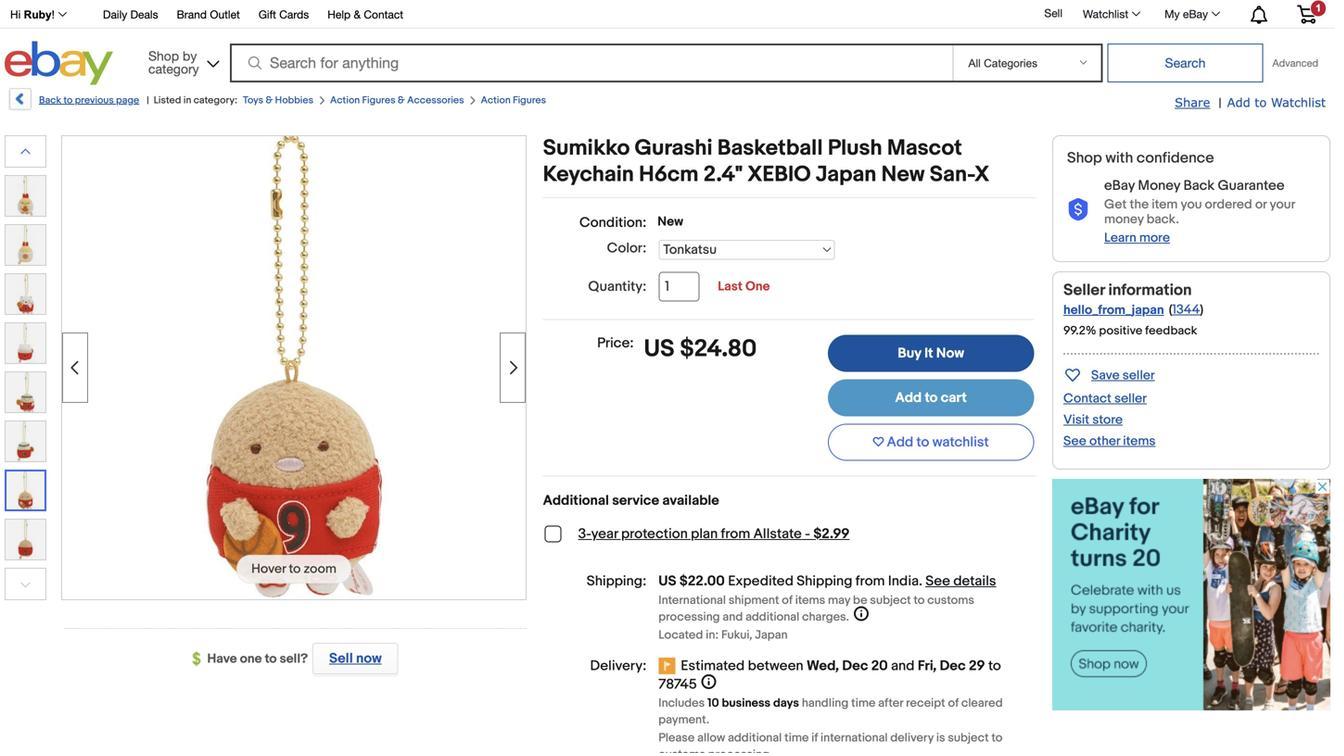 Task type: describe. For each thing, give the bounding box(es) containing it.
us for us $24.80
[[644, 335, 675, 364]]

to inside 'international shipment of items may be subject to customs processing and additional charges.'
[[914, 594, 925, 608]]

deals
[[130, 8, 158, 21]]

see other items link
[[1064, 434, 1156, 450]]

international
[[659, 594, 726, 608]]

1344 link
[[1172, 302, 1200, 318]]

shop for shop by category
[[148, 48, 179, 64]]

located in: fukui, japan
[[659, 629, 788, 643]]

sell for sell now
[[329, 651, 353, 668]]

hi
[[10, 8, 21, 21]]

help
[[328, 8, 351, 21]]

keychain
[[543, 162, 634, 188]]

save seller
[[1091, 368, 1155, 384]]

processing
[[659, 611, 720, 625]]

the
[[1130, 197, 1149, 213]]

picture 7 of 14 image
[[6, 176, 45, 216]]

1344
[[1172, 302, 1200, 318]]

1 vertical spatial new
[[658, 214, 683, 230]]

color
[[607, 240, 643, 257]]

help & contact
[[328, 8, 403, 21]]

see inside contact seller visit store see other items
[[1064, 434, 1087, 450]]

shipping:
[[587, 574, 647, 590]]

watchlist
[[933, 434, 989, 451]]

money
[[1104, 212, 1144, 228]]

visit store link
[[1064, 413, 1123, 428]]

between
[[748, 658, 804, 675]]

learn more link
[[1104, 230, 1170, 246]]

action figures link
[[481, 95, 546, 107]]

information
[[1109, 281, 1192, 300]]

seller for contact
[[1115, 391, 1147, 407]]

| listed in category:
[[147, 95, 237, 107]]

1 dec from the left
[[842, 658, 868, 675]]

your
[[1270, 197, 1295, 213]]

hobbies
[[275, 95, 313, 107]]

contact seller visit store see other items
[[1064, 391, 1156, 450]]

last one
[[718, 279, 770, 295]]

sell link
[[1036, 7, 1071, 20]]

item
[[1152, 197, 1178, 213]]

29
[[969, 658, 985, 675]]

ordered
[[1205, 197, 1252, 213]]

handling time after receipt of cleared payment.
[[659, 697, 1003, 728]]

sell for sell
[[1044, 7, 1063, 20]]

10
[[707, 697, 719, 711]]

h6cm
[[639, 162, 699, 188]]

quantity:
[[588, 279, 647, 295]]

.
[[919, 574, 922, 590]]

international shipment of items may be subject to customs processing and additional charges.
[[659, 594, 974, 625]]

of inside 'international shipment of items may be subject to customs processing and additional charges.'
[[782, 594, 793, 608]]

to right one
[[265, 652, 277, 668]]

located
[[659, 629, 703, 643]]

have
[[207, 652, 237, 668]]

my ebay
[[1165, 7, 1208, 20]]

account navigation
[[0, 0, 1331, 29]]

time inside the handling time after receipt of cleared payment.
[[851, 697, 876, 711]]

sell now link
[[308, 643, 398, 675]]

brand
[[177, 8, 207, 21]]

toys & hobbies
[[243, 95, 313, 107]]

picture 9 of 14 image
[[6, 274, 45, 314]]

advanced link
[[1263, 45, 1328, 82]]

daily deals
[[103, 8, 158, 21]]

seller
[[1064, 281, 1105, 300]]

$24.80
[[680, 335, 757, 364]]

my ebay link
[[1154, 3, 1229, 25]]

learn
[[1104, 230, 1137, 246]]

by
[[183, 48, 197, 64]]

save seller button
[[1064, 364, 1155, 386]]

store
[[1092, 413, 1123, 428]]

to inside button
[[917, 434, 929, 451]]

picture 8 of 14 image
[[6, 225, 45, 265]]

shop with confidence
[[1067, 149, 1214, 167]]

add to watchlist button
[[828, 424, 1034, 461]]

japan inside the sumikko gurashi basketball plush mascot keychain h6cm 2.4" xebio japan new san-x
[[816, 162, 877, 188]]

help & contact link
[[328, 5, 403, 25]]

add inside the share | add to watchlist
[[1227, 95, 1251, 109]]

watchlist inside account navigation
[[1083, 7, 1129, 20]]

share
[[1175, 95, 1210, 109]]

action for action figures & accessories
[[330, 95, 360, 107]]

additional service available
[[543, 493, 719, 510]]

confidence
[[1137, 149, 1214, 167]]

buy it now
[[898, 345, 964, 362]]

add to watchlist link
[[1227, 95, 1326, 111]]

action figures & accessories link
[[330, 95, 464, 107]]

hello_from_japan
[[1064, 303, 1164, 318]]

additional inside please allow additional time if international delivery is subject to customs processing.
[[728, 732, 782, 746]]

estimated between wed, dec 20 and fri, dec 29 to 78745
[[659, 658, 1001, 694]]

india
[[888, 574, 919, 590]]

additional
[[543, 493, 609, 510]]

expedited
[[728, 574, 794, 590]]

service
[[612, 493, 659, 510]]

us $24.80 main content
[[543, 135, 1036, 754]]

previous
[[75, 95, 114, 107]]

picture 13 of 14 image
[[6, 472, 45, 510]]

to inside please allow additional time if international delivery is subject to customs processing.
[[992, 732, 1003, 746]]

contact inside contact seller visit store see other items
[[1064, 391, 1112, 407]]

0 horizontal spatial from
[[721, 526, 750, 543]]

Quantity: text field
[[659, 272, 699, 302]]

to inside 'link'
[[925, 390, 938, 407]]

guarantee
[[1218, 178, 1285, 194]]

see details link
[[926, 574, 996, 590]]

items inside contact seller visit store see other items
[[1123, 434, 1156, 450]]

| inside the share | add to watchlist
[[1219, 96, 1222, 111]]

to left previous
[[63, 95, 73, 107]]

feedback
[[1145, 324, 1197, 338]]

payment.
[[659, 714, 709, 728]]



Task type: vqa. For each thing, say whether or not it's contained in the screenshot.
All Listings link
no



Task type: locate. For each thing, give the bounding box(es) containing it.
0 horizontal spatial watchlist
[[1083, 7, 1129, 20]]

to inside the share | add to watchlist
[[1255, 95, 1267, 109]]

1 vertical spatial us
[[659, 574, 676, 590]]

subject down india
[[870, 594, 911, 608]]

of down expedited
[[782, 594, 793, 608]]

2 vertical spatial add
[[887, 434, 913, 451]]

add inside 'link'
[[895, 390, 922, 407]]

0 horizontal spatial time
[[785, 732, 809, 746]]

seller inside button
[[1123, 368, 1155, 384]]

ebay inside ebay money back guarantee get the item you ordered or your money back. learn more
[[1104, 178, 1135, 194]]

to down advanced link
[[1255, 95, 1267, 109]]

1 horizontal spatial ebay
[[1183, 7, 1208, 20]]

to inside estimated between wed, dec 20 and fri, dec 29 to 78745
[[988, 658, 1001, 675]]

hi ruby !
[[10, 8, 55, 21]]

sell
[[1044, 7, 1063, 20], [329, 651, 353, 668]]

ebay money back guarantee get the item you ordered or your money back. learn more
[[1104, 178, 1295, 246]]

daily
[[103, 8, 127, 21]]

0 vertical spatial watchlist
[[1083, 7, 1129, 20]]

may
[[828, 594, 850, 608]]

0 vertical spatial us
[[644, 335, 675, 364]]

0 horizontal spatial |
[[147, 95, 149, 107]]

& right toys
[[266, 95, 273, 107]]

figures for action figures
[[513, 95, 546, 107]]

us right price:
[[644, 335, 675, 364]]

& left accessories
[[398, 95, 405, 107]]

| left listed at the top left of the page
[[147, 95, 149, 107]]

and up fukui,
[[723, 611, 743, 625]]

share | add to watchlist
[[1175, 95, 1326, 111]]

now
[[936, 345, 964, 362]]

1 figures from the left
[[362, 95, 395, 107]]

us for us $22.00
[[659, 574, 676, 590]]

0 horizontal spatial action
[[330, 95, 360, 107]]

toys & hobbies link
[[243, 95, 313, 107]]

0 vertical spatial from
[[721, 526, 750, 543]]

see right .
[[926, 574, 950, 590]]

2 action from the left
[[481, 95, 511, 107]]

listed
[[154, 95, 181, 107]]

1 horizontal spatial subject
[[948, 732, 989, 746]]

1 horizontal spatial customs
[[927, 594, 974, 608]]

0 horizontal spatial dec
[[842, 658, 868, 675]]

gift cards link
[[259, 5, 309, 25]]

1 horizontal spatial action
[[481, 95, 511, 107]]

japan up between
[[755, 629, 788, 643]]

action for action figures
[[481, 95, 511, 107]]

1 vertical spatial from
[[856, 574, 885, 590]]

hello_from_japan link
[[1064, 303, 1164, 318]]

shop by category button
[[140, 41, 223, 81]]

business
[[722, 697, 771, 711]]

customs inside 'international shipment of items may be subject to customs processing and additional charges.'
[[927, 594, 974, 608]]

us $22.00
[[659, 574, 725, 590]]

add to cart link
[[828, 380, 1034, 417]]

action right hobbies
[[330, 95, 360, 107]]

0 horizontal spatial of
[[782, 594, 793, 608]]

please allow additional time if international delivery is subject to customs processing.
[[659, 732, 1003, 754]]

1 horizontal spatial back
[[1184, 178, 1215, 194]]

1 vertical spatial watchlist
[[1271, 95, 1326, 109]]

items right other
[[1123, 434, 1156, 450]]

time left after
[[851, 697, 876, 711]]

99.2%
[[1064, 324, 1096, 338]]

seller
[[1123, 368, 1155, 384], [1115, 391, 1147, 407]]

gift
[[259, 8, 276, 21]]

money
[[1138, 178, 1180, 194]]

new inside the sumikko gurashi basketball plush mascot keychain h6cm 2.4" xebio japan new san-x
[[881, 162, 925, 188]]

1 vertical spatial back
[[1184, 178, 1215, 194]]

& right help
[[354, 8, 361, 21]]

watchlist
[[1083, 7, 1129, 20], [1271, 95, 1326, 109]]

1 vertical spatial of
[[948, 697, 959, 711]]

subject inside 'international shipment of items may be subject to customs processing and additional charges.'
[[870, 594, 911, 608]]

customs down see details link
[[927, 594, 974, 608]]

1 vertical spatial seller
[[1115, 391, 1147, 407]]

dec left 20
[[842, 658, 868, 675]]

to right 29
[[988, 658, 1001, 675]]

1 vertical spatial add
[[895, 390, 922, 407]]

1 horizontal spatial new
[[881, 162, 925, 188]]

0 vertical spatial add
[[1227, 95, 1251, 109]]

seller right save
[[1123, 368, 1155, 384]]

2 horizontal spatial &
[[398, 95, 405, 107]]

dollar sign image
[[192, 653, 207, 667]]

1 horizontal spatial of
[[948, 697, 959, 711]]

back left previous
[[39, 95, 61, 107]]

back
[[39, 95, 61, 107], [1184, 178, 1215, 194]]

action figures & accessories
[[330, 95, 464, 107]]

new left "san-"
[[881, 162, 925, 188]]

receipt
[[906, 697, 945, 711]]

add down the add to cart 'link'
[[887, 434, 913, 451]]

0 vertical spatial and
[[723, 611, 743, 625]]

add inside button
[[887, 434, 913, 451]]

to left the watchlist
[[917, 434, 929, 451]]

0 vertical spatial of
[[782, 594, 793, 608]]

visit
[[1064, 413, 1090, 428]]

add to cart
[[895, 390, 967, 407]]

us up international
[[659, 574, 676, 590]]

action right accessories
[[481, 95, 511, 107]]

0 vertical spatial customs
[[927, 594, 974, 608]]

xebio
[[747, 162, 811, 188]]

back inside the back to previous page link
[[39, 95, 61, 107]]

back up you on the top right of page
[[1184, 178, 1215, 194]]

1 vertical spatial japan
[[755, 629, 788, 643]]

1 horizontal spatial sell
[[1044, 7, 1063, 20]]

and right 20
[[891, 658, 915, 675]]

add for add to watchlist
[[887, 434, 913, 451]]

please
[[659, 732, 695, 746]]

0 vertical spatial contact
[[364, 8, 403, 21]]

None submit
[[1108, 44, 1263, 83]]

1 vertical spatial shop
[[1067, 149, 1102, 167]]

1 horizontal spatial &
[[354, 8, 361, 21]]

new down h6cm on the top of the page
[[658, 214, 683, 230]]

| right share button
[[1219, 96, 1222, 111]]

with details__icon image
[[1067, 199, 1089, 222]]

to down .
[[914, 594, 925, 608]]

watchlist right "sell" 'link'
[[1083, 7, 1129, 20]]

handling
[[802, 697, 849, 711]]

or
[[1255, 197, 1267, 213]]

be
[[853, 594, 867, 608]]

includes
[[659, 697, 705, 711]]

3-
[[578, 526, 591, 543]]

1 vertical spatial additional
[[728, 732, 782, 746]]

protection
[[621, 526, 688, 543]]

1 vertical spatial customs
[[659, 748, 706, 754]]

back.
[[1147, 212, 1179, 228]]

additional down shipment
[[746, 611, 799, 625]]

time inside please allow additional time if international delivery is subject to customs processing.
[[785, 732, 809, 746]]

days
[[773, 697, 799, 711]]

of inside the handling time after receipt of cleared payment.
[[948, 697, 959, 711]]

save
[[1091, 368, 1120, 384]]

0 vertical spatial subject
[[870, 594, 911, 608]]

sell left now
[[329, 651, 353, 668]]

watchlist down advanced
[[1271, 95, 1326, 109]]

0 vertical spatial shop
[[148, 48, 179, 64]]

figures for action figures & accessories
[[362, 95, 395, 107]]

0 horizontal spatial shop
[[148, 48, 179, 64]]

see down visit
[[1064, 434, 1087, 450]]

1 horizontal spatial watchlist
[[1271, 95, 1326, 109]]

shop left by
[[148, 48, 179, 64]]

fri,
[[918, 658, 937, 675]]

Search for anything text field
[[233, 45, 949, 81]]

1 vertical spatial see
[[926, 574, 950, 590]]

2 figures from the left
[[513, 95, 546, 107]]

ebay
[[1183, 7, 1208, 20], [1104, 178, 1135, 194]]

toys
[[243, 95, 263, 107]]

0 horizontal spatial new
[[658, 214, 683, 230]]

figures left accessories
[[362, 95, 395, 107]]

seller for save
[[1123, 368, 1155, 384]]

additional inside 'international shipment of items may be subject to customs processing and additional charges.'
[[746, 611, 799, 625]]

of right receipt
[[948, 697, 959, 711]]

0 vertical spatial items
[[1123, 434, 1156, 450]]

gurashi
[[635, 135, 713, 162]]

& inside account navigation
[[354, 8, 361, 21]]

$2.99
[[813, 526, 850, 543]]

picture 10 of 14 image
[[6, 324, 45, 363]]

international
[[821, 732, 888, 746]]

to
[[63, 95, 73, 107], [1255, 95, 1267, 109], [925, 390, 938, 407], [917, 434, 929, 451], [914, 594, 925, 608], [265, 652, 277, 668], [988, 658, 1001, 675], [992, 732, 1003, 746]]

contact up visit store link
[[1064, 391, 1112, 407]]

sumikko gurashi basketball plush mascot keychain h6cm 2.4" xebio japan new san-x - picture 13 of 14 image
[[62, 134, 526, 598]]

0 horizontal spatial contact
[[364, 8, 403, 21]]

picture 12 of 14 image
[[6, 422, 45, 462]]

shop inside shop by category
[[148, 48, 179, 64]]

price:
[[597, 335, 634, 352]]

allow
[[697, 732, 725, 746]]

delivery alert flag image
[[659, 658, 681, 677]]

contact right help
[[364, 8, 403, 21]]

sell left "watchlist" link on the right of the page
[[1044, 7, 1063, 20]]

0 horizontal spatial and
[[723, 611, 743, 625]]

shop by category
[[148, 48, 199, 76]]

details
[[953, 574, 996, 590]]

shipping
[[797, 574, 853, 590]]

add right 'share'
[[1227, 95, 1251, 109]]

action
[[330, 95, 360, 107], [481, 95, 511, 107]]

1 vertical spatial time
[[785, 732, 809, 746]]

shop by category banner
[[0, 0, 1331, 90]]

0 vertical spatial japan
[[816, 162, 877, 188]]

& for toys
[[266, 95, 273, 107]]

subject right is
[[948, 732, 989, 746]]

0 vertical spatial sell
[[1044, 7, 1063, 20]]

0 vertical spatial seller
[[1123, 368, 1155, 384]]

add for add to cart
[[895, 390, 922, 407]]

mascot
[[887, 135, 962, 162]]

items
[[1123, 434, 1156, 450], [795, 594, 825, 608]]

0 vertical spatial time
[[851, 697, 876, 711]]

customs down please
[[659, 748, 706, 754]]

to down cleared
[[992, 732, 1003, 746]]

positive
[[1099, 324, 1143, 338]]

0 horizontal spatial sell
[[329, 651, 353, 668]]

picture 14 of 14 image
[[6, 520, 45, 560]]

1 vertical spatial contact
[[1064, 391, 1112, 407]]

0 horizontal spatial customs
[[659, 748, 706, 754]]

1 vertical spatial subject
[[948, 732, 989, 746]]

is
[[936, 732, 945, 746]]

watchlist inside the share | add to watchlist
[[1271, 95, 1326, 109]]

1 action from the left
[[330, 95, 360, 107]]

sell inside account navigation
[[1044, 7, 1063, 20]]

dec
[[842, 658, 868, 675], [940, 658, 966, 675]]

ebay right my
[[1183, 7, 1208, 20]]

0 horizontal spatial see
[[926, 574, 950, 590]]

figures down the search for anything text field
[[513, 95, 546, 107]]

customs inside please allow additional time if international delivery is subject to customs processing.
[[659, 748, 706, 754]]

sumikko
[[543, 135, 630, 162]]

delivery:
[[590, 658, 647, 675]]

1 horizontal spatial items
[[1123, 434, 1156, 450]]

brand outlet link
[[177, 5, 240, 25]]

ebay up get
[[1104, 178, 1135, 194]]

last
[[718, 279, 743, 295]]

1 vertical spatial ebay
[[1104, 178, 1135, 194]]

from right plan
[[721, 526, 750, 543]]

additional up the processing.
[[728, 732, 782, 746]]

1 vertical spatial and
[[891, 658, 915, 675]]

shop for shop with confidence
[[1067, 149, 1102, 167]]

& for help
[[354, 8, 361, 21]]

and inside estimated between wed, dec 20 and fri, dec 29 to 78745
[[891, 658, 915, 675]]

contact inside account navigation
[[364, 8, 403, 21]]

1 horizontal spatial see
[[1064, 434, 1087, 450]]

0 horizontal spatial japan
[[755, 629, 788, 643]]

0 vertical spatial see
[[1064, 434, 1087, 450]]

1 horizontal spatial time
[[851, 697, 876, 711]]

year
[[591, 526, 618, 543]]

dec left 29
[[940, 658, 966, 675]]

time
[[851, 697, 876, 711], [785, 732, 809, 746]]

1 horizontal spatial contact
[[1064, 391, 1112, 407]]

none submit inside shop by category banner
[[1108, 44, 1263, 83]]

seller information hello_from_japan ( 1344 ) 99.2% positive feedback
[[1064, 281, 1204, 338]]

see inside us $24.80 main content
[[926, 574, 950, 590]]

shop left with
[[1067, 149, 1102, 167]]

1 horizontal spatial shop
[[1067, 149, 1102, 167]]

from up be
[[856, 574, 885, 590]]

to left the cart
[[925, 390, 938, 407]]

seller inside contact seller visit store see other items
[[1115, 391, 1147, 407]]

fukui,
[[721, 629, 752, 643]]

0 vertical spatial ebay
[[1183, 7, 1208, 20]]

subject inside please allow additional time if international delivery is subject to customs processing.
[[948, 732, 989, 746]]

1 vertical spatial sell
[[329, 651, 353, 668]]

)
[[1200, 302, 1204, 318]]

(
[[1169, 302, 1172, 318]]

ebay inside account navigation
[[1183, 7, 1208, 20]]

advertisement region
[[1052, 479, 1331, 711]]

0 horizontal spatial &
[[266, 95, 273, 107]]

see
[[1064, 434, 1087, 450], [926, 574, 950, 590]]

0 horizontal spatial ebay
[[1104, 178, 1135, 194]]

2 dec from the left
[[940, 658, 966, 675]]

1
[[1316, 2, 1321, 14]]

3-year protection plan from allstate - $2.99
[[578, 526, 850, 543]]

add down the buy
[[895, 390, 922, 407]]

time left "if" on the bottom of page
[[785, 732, 809, 746]]

1 horizontal spatial from
[[856, 574, 885, 590]]

0 vertical spatial back
[[39, 95, 61, 107]]

1 horizontal spatial and
[[891, 658, 915, 675]]

seller down the save seller
[[1115, 391, 1147, 407]]

includes 10 business days
[[659, 697, 799, 711]]

japan right xebio
[[816, 162, 877, 188]]

gift cards
[[259, 8, 309, 21]]

plush
[[828, 135, 882, 162]]

0 horizontal spatial items
[[795, 594, 825, 608]]

0 horizontal spatial subject
[[870, 594, 911, 608]]

1 horizontal spatial japan
[[816, 162, 877, 188]]

delivery
[[890, 732, 934, 746]]

0 vertical spatial additional
[[746, 611, 799, 625]]

0 horizontal spatial back
[[39, 95, 61, 107]]

0 vertical spatial new
[[881, 162, 925, 188]]

items up the charges.
[[795, 594, 825, 608]]

1 horizontal spatial figures
[[513, 95, 546, 107]]

1 horizontal spatial dec
[[940, 658, 966, 675]]

1 vertical spatial items
[[795, 594, 825, 608]]

0 horizontal spatial figures
[[362, 95, 395, 107]]

contact seller link
[[1064, 391, 1147, 407]]

share button
[[1175, 95, 1210, 111]]

expedited shipping from india . see details
[[728, 574, 996, 590]]

picture 11 of 14 image
[[6, 373, 45, 413]]

1 horizontal spatial |
[[1219, 96, 1222, 111]]

if
[[812, 732, 818, 746]]

have one to sell?
[[207, 652, 308, 668]]

of
[[782, 594, 793, 608], [948, 697, 959, 711]]

items inside 'international shipment of items may be subject to customs processing and additional charges.'
[[795, 594, 825, 608]]

back inside ebay money back guarantee get the item you ordered or your money back. learn more
[[1184, 178, 1215, 194]]

and inside 'international shipment of items may be subject to customs processing and additional charges.'
[[723, 611, 743, 625]]



